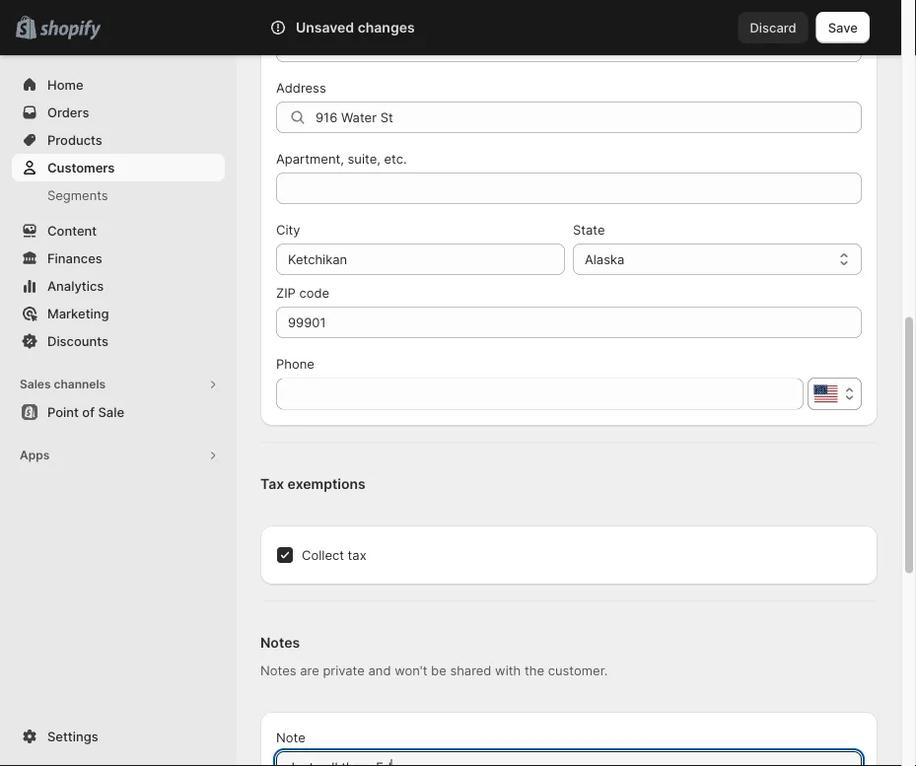 Task type: describe. For each thing, give the bounding box(es) containing it.
products
[[47, 132, 102, 147]]

sale
[[98, 404, 124, 420]]

tax exemptions
[[260, 476, 366, 493]]

save button
[[816, 12, 870, 43]]

point of sale button
[[0, 398, 237, 426]]

finances
[[47, 251, 102, 266]]

settings link
[[12, 723, 225, 751]]

notes are private and won't be shared with the customer.
[[260, 663, 608, 679]]

exemptions
[[288, 476, 366, 493]]

zip
[[276, 286, 296, 301]]

unsaved changes
[[296, 19, 415, 36]]

code
[[299, 286, 330, 301]]

the
[[525, 663, 545, 679]]

city
[[276, 222, 300, 238]]

apartment, suite, etc.
[[276, 151, 407, 167]]

segments link
[[12, 181, 225, 209]]

tax
[[348, 548, 367, 563]]

point of sale link
[[12, 398, 225, 426]]

discounts
[[47, 333, 108, 349]]

content
[[47, 223, 97, 238]]

company
[[276, 9, 334, 25]]

phone
[[276, 357, 314, 372]]

private
[[323, 663, 365, 679]]

sales
[[20, 377, 51, 392]]

state
[[573, 222, 605, 238]]

apps button
[[12, 442, 225, 469]]

and
[[368, 663, 391, 679]]

won't
[[395, 663, 427, 679]]

search
[[269, 20, 311, 35]]

point of sale
[[47, 404, 124, 420]]

suite,
[[348, 151, 381, 167]]

zip code
[[276, 286, 330, 301]]

notes for notes
[[260, 635, 300, 652]]

collect tax
[[302, 548, 367, 563]]

address
[[276, 80, 326, 96]]

Company text field
[[276, 31, 862, 63]]

note
[[276, 730, 306, 746]]

marketing link
[[12, 300, 225, 327]]

changes
[[358, 19, 415, 36]]

Apartment, suite, etc. text field
[[276, 173, 862, 205]]

of
[[82, 404, 95, 420]]

search button
[[237, 12, 738, 43]]

apartment,
[[276, 151, 344, 167]]

orders
[[47, 105, 89, 120]]

tax
[[260, 476, 284, 493]]

customers link
[[12, 154, 225, 181]]

channels
[[54, 377, 106, 392]]

discard
[[750, 20, 797, 35]]



Task type: vqa. For each thing, say whether or not it's contained in the screenshot.
Switch To A Paid Plan And Get: on the right bottom of page
no



Task type: locate. For each thing, give the bounding box(es) containing it.
ZIP code text field
[[276, 307, 862, 339]]

analytics
[[47, 278, 104, 293]]

1 notes from the top
[[260, 635, 300, 652]]

settings
[[47, 729, 98, 744]]

products link
[[12, 126, 225, 154]]

sales channels button
[[12, 371, 225, 398]]

be
[[431, 663, 447, 679]]

0 vertical spatial notes
[[260, 635, 300, 652]]

alaska
[[585, 252, 625, 267]]

notes for notes are private and won't be shared with the customer.
[[260, 663, 296, 679]]

save
[[828, 20, 858, 35]]

notes up note
[[260, 635, 300, 652]]

customer.
[[548, 663, 608, 679]]

home link
[[12, 71, 225, 99]]

finances link
[[12, 245, 225, 272]]

home
[[47, 77, 83, 92]]

apps
[[20, 448, 50, 463]]

united states (+1) image
[[814, 386, 838, 403]]

2 notes from the top
[[260, 663, 296, 679]]

customers
[[47, 160, 115, 175]]

marketing
[[47, 306, 109, 321]]

Address text field
[[316, 102, 862, 134]]

unsaved
[[296, 19, 354, 36]]

analytics link
[[12, 272, 225, 300]]

City text field
[[276, 244, 565, 276]]

1 vertical spatial notes
[[260, 663, 296, 679]]

Phone text field
[[276, 379, 804, 410]]

notes
[[260, 635, 300, 652], [260, 663, 296, 679]]

shopify image
[[40, 20, 101, 40]]

Note text field
[[276, 752, 862, 766]]

are
[[300, 663, 319, 679]]

etc.
[[384, 151, 407, 167]]

sales channels
[[20, 377, 106, 392]]

point
[[47, 404, 79, 420]]

collect
[[302, 548, 344, 563]]

with
[[495, 663, 521, 679]]

discounts link
[[12, 327, 225, 355]]

segments
[[47, 187, 108, 203]]

content link
[[12, 217, 225, 245]]

orders link
[[12, 99, 225, 126]]

discard button
[[738, 12, 808, 43]]

notes left are
[[260, 663, 296, 679]]

shared
[[450, 663, 492, 679]]



